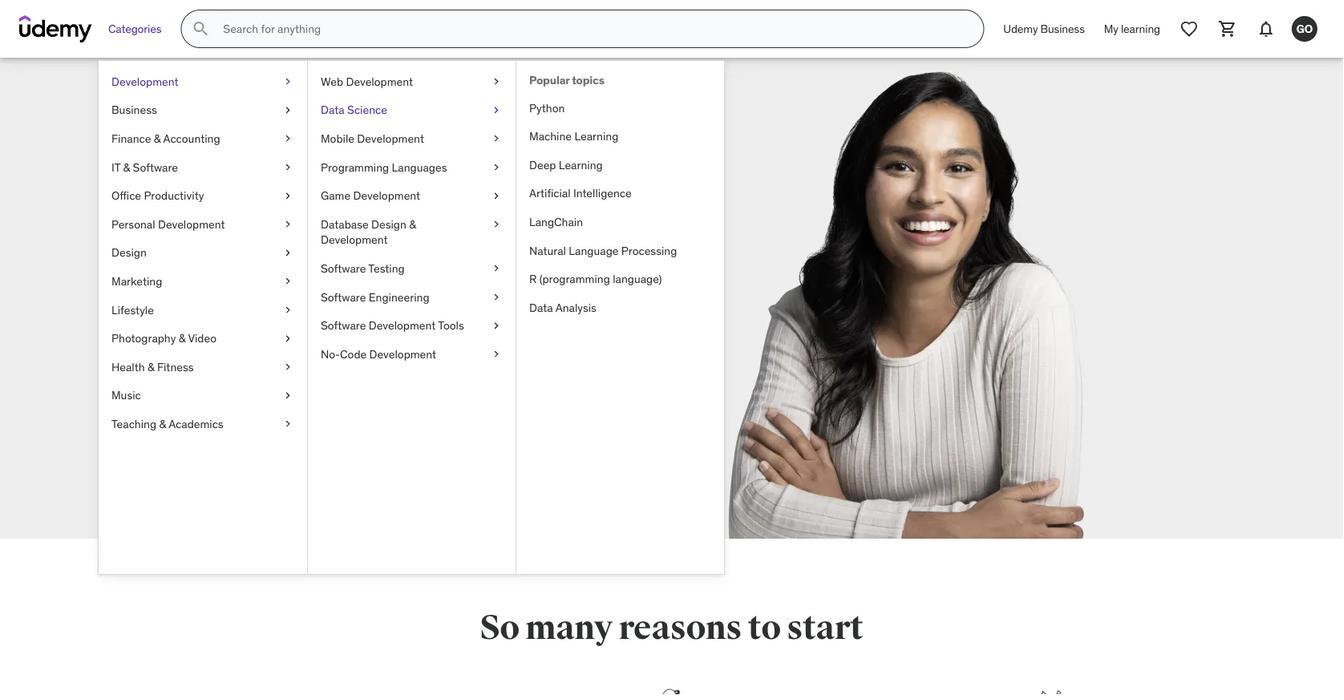 Task type: describe. For each thing, give the bounding box(es) containing it.
marketing link
[[99, 267, 307, 296]]

udemy business
[[1004, 21, 1085, 36]]

and
[[336, 300, 361, 319]]

intelligence
[[574, 186, 632, 201]]

data analysis link
[[517, 294, 724, 322]]

deep learning
[[529, 158, 603, 172]]

photography & video
[[112, 331, 217, 346]]

learning
[[1121, 21, 1161, 36]]

software testing link
[[308, 254, 516, 283]]

software development tools link
[[308, 312, 516, 340]]

lifestyle link
[[99, 296, 307, 324]]

software inside 'link'
[[133, 160, 178, 174]]

Search for anything text field
[[220, 15, 965, 43]]

xsmall image for office productivity
[[282, 188, 294, 204]]

game
[[321, 188, 351, 203]]

tools
[[438, 318, 464, 333]]

deep learning link
[[517, 151, 724, 179]]

natural language processing
[[529, 243, 677, 258]]

& for video
[[179, 331, 186, 346]]

submit search image
[[191, 19, 210, 39]]

language)
[[613, 272, 662, 286]]

many
[[526, 607, 613, 649]]

development inside "link"
[[353, 188, 420, 203]]

development link
[[99, 67, 307, 96]]

come
[[186, 201, 296, 251]]

xsmall image for game development
[[490, 188, 503, 204]]

own
[[335, 321, 363, 340]]

data analysis
[[529, 300, 597, 315]]

come teach with us become an instructor and change lives — including your own
[[186, 201, 415, 340]]

development inside database design & development
[[321, 233, 388, 247]]

python
[[529, 101, 565, 115]]

get started link
[[186, 354, 442, 393]]

no-code development link
[[308, 340, 516, 369]]

health
[[112, 360, 145, 374]]

development down software development tools link
[[369, 347, 437, 361]]

xsmall image for music
[[282, 388, 294, 404]]

photography & video link
[[99, 324, 307, 353]]

science
[[347, 103, 387, 117]]

wishlist image
[[1180, 19, 1199, 39]]

my learning link
[[1095, 10, 1170, 48]]

code
[[340, 347, 367, 361]]

teaching & academics link
[[99, 410, 307, 439]]

with
[[186, 245, 271, 295]]

started
[[304, 365, 348, 382]]

deep
[[529, 158, 556, 172]]

topics
[[572, 73, 605, 87]]

data science link
[[308, 96, 516, 124]]

no-
[[321, 347, 340, 361]]

no-code development
[[321, 347, 437, 361]]

it & software
[[112, 160, 178, 174]]

software for software testing
[[321, 261, 366, 276]]

udemy
[[1004, 21, 1038, 36]]

processing
[[622, 243, 677, 258]]

1 horizontal spatial business
[[1041, 21, 1085, 36]]

programming languages link
[[308, 153, 516, 182]]

mobile development
[[321, 131, 424, 146]]

office
[[112, 188, 141, 203]]

accounting
[[163, 131, 220, 146]]

xsmall image for finance & accounting
[[282, 131, 294, 147]]

(programming
[[540, 272, 610, 286]]

database
[[321, 217, 369, 231]]

change
[[365, 300, 415, 319]]

get
[[280, 365, 302, 382]]

analysis
[[556, 300, 597, 315]]

development up programming languages
[[357, 131, 424, 146]]

udemy business link
[[994, 10, 1095, 48]]

software testing
[[321, 261, 405, 276]]

marketing
[[112, 274, 162, 289]]

popular
[[529, 73, 570, 87]]

software for software engineering
[[321, 290, 366, 304]]

start
[[787, 607, 864, 649]]

popular topics
[[529, 73, 605, 87]]

so
[[480, 607, 520, 649]]

us
[[278, 245, 321, 295]]

design inside database design & development
[[371, 217, 407, 231]]

software development tools
[[321, 318, 464, 333]]

go
[[1297, 21, 1313, 36]]

programming languages
[[321, 160, 447, 174]]

office productivity link
[[99, 182, 307, 210]]

office productivity
[[112, 188, 204, 203]]

& for software
[[123, 160, 130, 174]]

xsmall image for mobile development
[[490, 131, 503, 147]]

software for software development tools
[[321, 318, 366, 333]]

finance & accounting
[[112, 131, 220, 146]]

xsmall image for software engineering
[[490, 289, 503, 305]]

your
[[302, 321, 332, 340]]

software engineering
[[321, 290, 430, 304]]

categories
[[108, 21, 162, 36]]

data science element
[[516, 61, 724, 574]]

game development
[[321, 188, 420, 203]]

languages
[[392, 160, 447, 174]]



Task type: vqa. For each thing, say whether or not it's contained in the screenshot.
Web
yes



Task type: locate. For each thing, give the bounding box(es) containing it.
xsmall image left web
[[282, 74, 294, 90]]

learning down python link
[[575, 129, 619, 144]]

engineering
[[369, 290, 430, 304]]

to
[[748, 607, 781, 649]]

development down the engineering
[[369, 318, 436, 333]]

web development link
[[308, 67, 516, 96]]

xsmall image inside database design & development link
[[490, 217, 503, 232]]

an
[[246, 300, 263, 319]]

xsmall image left r
[[490, 261, 503, 277]]

finance
[[112, 131, 151, 146]]

xsmall image inside photography & video link
[[282, 331, 294, 347]]

xsmall image inside 'data science' link
[[490, 102, 503, 118]]

langchain link
[[517, 208, 724, 236]]

0 vertical spatial data
[[321, 103, 345, 117]]

design down game development
[[371, 217, 407, 231]]

language
[[569, 243, 619, 258]]

xsmall image inside teaching & academics link
[[282, 416, 294, 432]]

xsmall image for software testing
[[490, 261, 503, 277]]

business link
[[99, 96, 307, 124]]

get started
[[280, 365, 348, 382]]

development down categories 'dropdown button'
[[112, 74, 179, 89]]

r
[[529, 272, 537, 286]]

development down office productivity link
[[158, 217, 225, 231]]

teach
[[303, 201, 407, 251]]

xsmall image inside game development "link"
[[490, 188, 503, 204]]

development down the database
[[321, 233, 388, 247]]

xsmall image inside software testing link
[[490, 261, 503, 277]]

0 vertical spatial design
[[371, 217, 407, 231]]

xsmall image left the machine
[[490, 131, 503, 147]]

& right health
[[148, 360, 154, 374]]

& down game development "link"
[[409, 217, 416, 231]]

xsmall image for business
[[282, 102, 294, 118]]

0 horizontal spatial business
[[112, 103, 157, 117]]

0 vertical spatial learning
[[575, 129, 619, 144]]

software up office productivity
[[133, 160, 178, 174]]

xsmall image left data analysis on the left
[[490, 289, 503, 305]]

xsmall image for marketing
[[282, 274, 294, 289]]

xsmall image for health & fitness
[[282, 359, 294, 375]]

teaching & academics
[[112, 417, 224, 431]]

xsmall image for programming languages
[[490, 159, 503, 175]]

0 vertical spatial business
[[1041, 21, 1085, 36]]

testing
[[368, 261, 405, 276]]

0 horizontal spatial design
[[112, 246, 147, 260]]

so many reasons to start
[[480, 607, 864, 649]]

data inside 'data science' link
[[321, 103, 345, 117]]

xsmall image for it & software
[[282, 159, 294, 175]]

web development
[[321, 74, 413, 89]]

become
[[186, 300, 242, 319]]

udemy image
[[19, 15, 92, 43]]

& right it in the top of the page
[[123, 160, 130, 174]]

business up finance on the top left
[[112, 103, 157, 117]]

machine learning link
[[517, 122, 724, 151]]

artificial intelligence
[[529, 186, 632, 201]]

natural language processing link
[[517, 236, 724, 265]]

data down web
[[321, 103, 345, 117]]

xsmall image inside software development tools link
[[490, 318, 503, 334]]

& right teaching
[[159, 417, 166, 431]]

categories button
[[99, 10, 171, 48]]

xsmall image inside web development link
[[490, 74, 503, 90]]

xsmall image inside software engineering link
[[490, 289, 503, 305]]

xsmall image left langchain
[[490, 217, 503, 232]]

design down personal
[[112, 246, 147, 260]]

design link
[[99, 239, 307, 267]]

business right udemy
[[1041, 21, 1085, 36]]

data for data science
[[321, 103, 345, 117]]

it & software link
[[99, 153, 307, 182]]

xsmall image for personal development
[[282, 217, 294, 232]]

software
[[133, 160, 178, 174], [321, 261, 366, 276], [321, 290, 366, 304], [321, 318, 366, 333]]

teaching
[[112, 417, 157, 431]]

fitness
[[157, 360, 194, 374]]

0 horizontal spatial data
[[321, 103, 345, 117]]

personal
[[112, 217, 155, 231]]

1 vertical spatial design
[[112, 246, 147, 260]]

xsmall image for software development tools
[[490, 318, 503, 334]]

1 horizontal spatial design
[[371, 217, 407, 231]]

learning up artificial intelligence
[[559, 158, 603, 172]]

python link
[[517, 94, 724, 122]]

xsmall image left data science
[[282, 102, 294, 118]]

data down r
[[529, 300, 553, 315]]

& left video
[[179, 331, 186, 346]]

xsmall image for web development
[[490, 74, 503, 90]]

xsmall image
[[282, 74, 294, 90], [282, 102, 294, 118], [282, 131, 294, 147], [490, 131, 503, 147], [282, 159, 294, 175], [490, 159, 503, 175], [490, 188, 503, 204], [490, 217, 503, 232], [282, 245, 294, 261], [490, 261, 503, 277], [490, 289, 503, 305], [282, 302, 294, 318], [282, 416, 294, 432]]

data inside data analysis link
[[529, 300, 553, 315]]

including
[[237, 321, 299, 340]]

xsmall image for data science
[[490, 102, 503, 118]]

xsmall image for no-code development
[[490, 347, 503, 362]]

database design & development
[[321, 217, 416, 247]]

video
[[188, 331, 217, 346]]

& for academics
[[159, 417, 166, 431]]

shopping cart with 0 items image
[[1219, 19, 1238, 39]]

music
[[112, 388, 141, 403]]

1 vertical spatial learning
[[559, 158, 603, 172]]

xsmall image for teaching & academics
[[282, 416, 294, 432]]

xsmall image inside the finance & accounting link
[[282, 131, 294, 147]]

xsmall image inside it & software 'link'
[[282, 159, 294, 175]]

health & fitness
[[112, 360, 194, 374]]

productivity
[[144, 188, 204, 203]]

learning for deep learning
[[559, 158, 603, 172]]

software up code
[[321, 318, 366, 333]]

xsmall image inside development link
[[282, 74, 294, 90]]

xsmall image inside "music" link
[[282, 388, 294, 404]]

xsmall image inside programming languages link
[[490, 159, 503, 175]]

natural
[[529, 243, 566, 258]]

mobile development link
[[308, 124, 516, 153]]

xsmall image up including
[[282, 302, 294, 318]]

langchain
[[529, 215, 583, 229]]

software up 'own' at the top left of the page
[[321, 290, 366, 304]]

xsmall image for lifestyle
[[282, 302, 294, 318]]

mobile
[[321, 131, 355, 146]]

personal development
[[112, 217, 225, 231]]

xsmall image for database design & development
[[490, 217, 503, 232]]

data
[[321, 103, 345, 117], [529, 300, 553, 315]]

xsmall image for photography & video
[[282, 331, 294, 347]]

xsmall image for development
[[282, 74, 294, 90]]

xsmall image up "instructor"
[[282, 245, 294, 261]]

xsmall image inside no-code development link
[[490, 347, 503, 362]]

xsmall image for design
[[282, 245, 294, 261]]

&
[[154, 131, 161, 146], [123, 160, 130, 174], [409, 217, 416, 231], [179, 331, 186, 346], [148, 360, 154, 374], [159, 417, 166, 431]]

1 vertical spatial data
[[529, 300, 553, 315]]

music link
[[99, 381, 307, 410]]

lives
[[186, 321, 216, 340]]

it
[[112, 160, 121, 174]]

xsmall image down 'get'
[[282, 416, 294, 432]]

& inside database design & development
[[409, 217, 416, 231]]

software engineering link
[[308, 283, 516, 312]]

xsmall image left deep
[[490, 159, 503, 175]]

data science
[[321, 103, 387, 117]]

xsmall image left "mobile"
[[282, 131, 294, 147]]

academics
[[169, 417, 224, 431]]

health & fitness link
[[99, 353, 307, 381]]

lifestyle
[[112, 303, 154, 317]]

& right finance on the top left
[[154, 131, 161, 146]]

xsmall image inside lifestyle link
[[282, 302, 294, 318]]

xsmall image inside health & fitness link
[[282, 359, 294, 375]]

xsmall image inside business link
[[282, 102, 294, 118]]

xsmall image inside design link
[[282, 245, 294, 261]]

xsmall image inside mobile development link
[[490, 131, 503, 147]]

xsmall image inside office productivity link
[[282, 188, 294, 204]]

machine learning
[[529, 129, 619, 144]]

machine
[[529, 129, 572, 144]]

go link
[[1286, 10, 1324, 48]]

data for data analysis
[[529, 300, 553, 315]]

notifications image
[[1257, 19, 1276, 39]]

my learning
[[1104, 21, 1161, 36]]

software up and
[[321, 261, 366, 276]]

learning for machine learning
[[575, 129, 619, 144]]

learning
[[575, 129, 619, 144], [559, 158, 603, 172]]

development down programming languages
[[353, 188, 420, 203]]

artificial
[[529, 186, 571, 201]]

r (programming language)
[[529, 272, 662, 286]]

development
[[112, 74, 179, 89], [346, 74, 413, 89], [357, 131, 424, 146], [353, 188, 420, 203], [158, 217, 225, 231], [321, 233, 388, 247], [369, 318, 436, 333], [369, 347, 437, 361]]

xsmall image inside personal development link
[[282, 217, 294, 232]]

xsmall image left programming
[[282, 159, 294, 175]]

development up science
[[346, 74, 413, 89]]

game development link
[[308, 182, 516, 210]]

xsmall image left the artificial
[[490, 188, 503, 204]]

& for fitness
[[148, 360, 154, 374]]

& for accounting
[[154, 131, 161, 146]]

1 vertical spatial business
[[112, 103, 157, 117]]

& inside 'link'
[[123, 160, 130, 174]]

photography
[[112, 331, 176, 346]]

xsmall image inside marketing link
[[282, 274, 294, 289]]

xsmall image
[[490, 74, 503, 90], [490, 102, 503, 118], [282, 188, 294, 204], [282, 217, 294, 232], [282, 274, 294, 289], [490, 318, 503, 334], [282, 331, 294, 347], [490, 347, 503, 362], [282, 359, 294, 375], [282, 388, 294, 404]]

1 horizontal spatial data
[[529, 300, 553, 315]]

artificial intelligence link
[[517, 179, 724, 208]]



